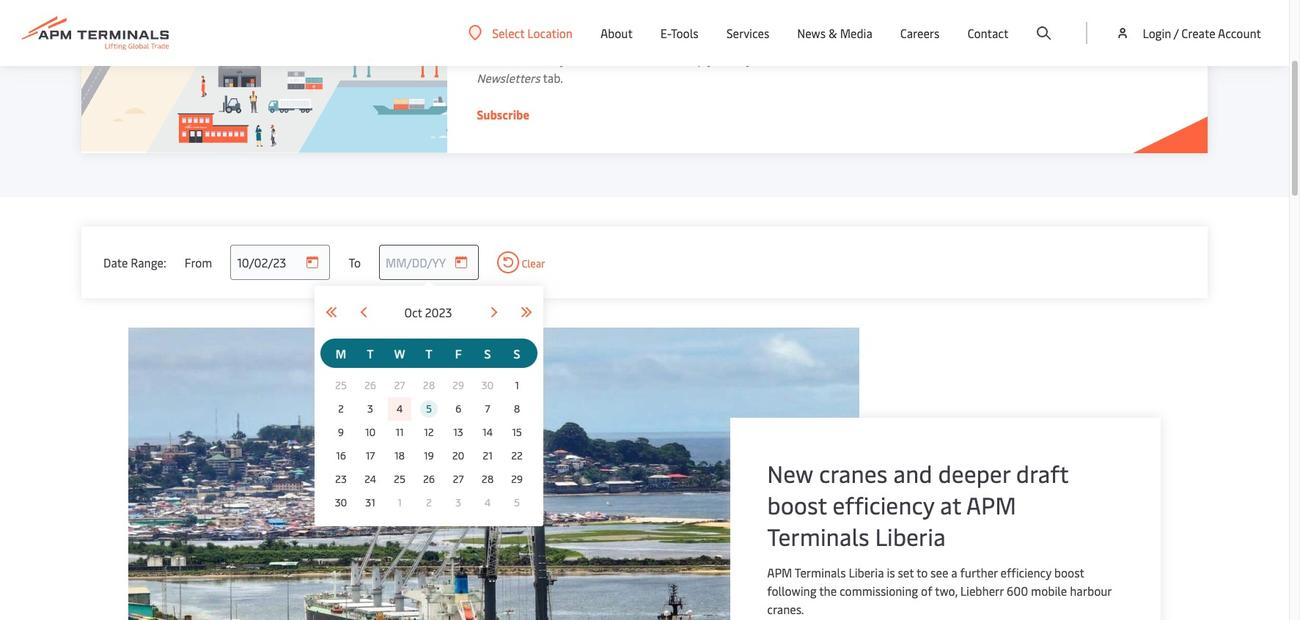 Task type: describe. For each thing, give the bounding box(es) containing it.
boost inside apm terminals liberia is set to see a further efficiency boost following the commissioning of two, liebherr 600 mobile harbour cranes.
[[1055, 565, 1085, 581]]

9 link
[[332, 424, 350, 442]]

0 horizontal spatial 28 link
[[420, 377, 438, 395]]

enter
[[717, 51, 744, 68]]

location
[[528, 25, 573, 41]]

careers button
[[901, 0, 940, 66]]

create an apmterminals.com account to subscribe to our global newsletter. we'll only send you an update when we've got something we're confident you'll be interested in. simply enter your details via the link below and tick the
[[477, 33, 1173, 68]]

10 link
[[362, 424, 379, 442]]

5 for the leftmost 5 link
[[426, 402, 432, 416]]

0 horizontal spatial 30
[[335, 496, 347, 510]]

1 horizontal spatial 26 link
[[420, 471, 438, 489]]

19 link
[[420, 448, 438, 465]]

boost inside the new cranes and deeper draft boost efficiency at apm terminals liberia
[[768, 489, 828, 521]]

cranes.
[[768, 601, 805, 618]]

0 vertical spatial 4 link
[[388, 398, 412, 421]]

1 vertical spatial 3 link
[[450, 495, 467, 512]]

13 link
[[450, 424, 467, 442]]

select location
[[493, 25, 573, 41]]

1 s from the left
[[485, 346, 491, 362]]

newsletter
[[1007, 51, 1064, 68]]

12 link
[[420, 424, 438, 442]]

17
[[366, 449, 375, 463]]

22
[[512, 449, 523, 463]]

mobile
[[1032, 583, 1068, 599]]

600
[[1007, 583, 1029, 599]]

1 vertical spatial 28
[[482, 473, 494, 486]]

20
[[453, 449, 465, 463]]

interested
[[607, 51, 661, 68]]

19
[[424, 449, 434, 463]]

1 horizontal spatial 30 link
[[479, 377, 497, 395]]

at
[[941, 489, 962, 521]]

16 link
[[332, 448, 350, 465]]

the right via
[[828, 51, 846, 68]]

1 horizontal spatial to
[[742, 33, 753, 49]]

0 horizontal spatial 2 link
[[332, 401, 350, 418]]

21 link
[[479, 448, 497, 465]]

services
[[727, 25, 770, 41]]

21
[[483, 449, 493, 463]]

services button
[[727, 0, 770, 66]]

20 link
[[450, 448, 467, 465]]

about
[[601, 25, 633, 41]]

0 horizontal spatial 5 link
[[420, 401, 438, 418]]

14
[[483, 426, 493, 440]]

liberia inside apm terminals liberia is set to see a further efficiency boost following the commissioning of two, liebherr 600 mobile harbour cranes.
[[849, 565, 885, 581]]

link
[[849, 51, 868, 68]]

0 vertical spatial 26 link
[[362, 377, 379, 395]]

0 horizontal spatial 28
[[423, 379, 435, 393]]

8 link
[[509, 401, 526, 418]]

&
[[829, 25, 838, 41]]

0 vertical spatial 27 link
[[391, 377, 409, 395]]

you
[[956, 33, 975, 49]]

0 horizontal spatial 3 link
[[362, 401, 379, 418]]

1 horizontal spatial 27 link
[[450, 471, 467, 489]]

account
[[1219, 25, 1262, 41]]

tab.
[[543, 70, 563, 86]]

newsletter.
[[813, 33, 872, 49]]

our
[[756, 33, 773, 49]]

1 vertical spatial 2 link
[[420, 495, 438, 512]]

6 link
[[450, 401, 467, 418]]

5 for the right 5 link
[[514, 496, 520, 510]]

simply
[[678, 51, 714, 68]]

liebherr
[[961, 583, 1004, 599]]

m
[[336, 346, 346, 362]]

draft
[[1017, 458, 1069, 489]]

be
[[591, 51, 604, 68]]

below
[[871, 51, 902, 68]]

the inside global newsletter box on the newsletters tab.
[[1105, 51, 1122, 68]]

send
[[929, 33, 954, 49]]

and inside the new cranes and deeper draft boost efficiency at apm terminals liberia
[[894, 458, 933, 489]]

oct
[[405, 305, 422, 321]]

6
[[456, 402, 462, 416]]

1 vertical spatial 4 link
[[479, 495, 497, 512]]

cranes
[[820, 458, 888, 489]]

e-tools button
[[661, 0, 699, 66]]

25 for 25 link to the left
[[335, 379, 347, 393]]

1 vertical spatial 29 link
[[509, 471, 526, 489]]

1 vertical spatial 30 link
[[332, 495, 350, 512]]

1 vertical spatial 27
[[453, 473, 464, 486]]

we're
[[477, 51, 505, 68]]

subscribe
[[477, 106, 530, 123]]

of
[[922, 583, 933, 599]]

range:
[[131, 254, 166, 270]]

we've
[[1065, 33, 1094, 49]]

about button
[[601, 0, 633, 66]]

2 for leftmost 2 link
[[338, 402, 344, 416]]

15 link
[[509, 424, 526, 442]]

1 horizontal spatial create
[[1182, 25, 1216, 41]]

23 link
[[332, 471, 350, 489]]

to
[[349, 254, 361, 270]]

your
[[747, 51, 770, 68]]

see
[[931, 565, 949, 581]]

clear button
[[498, 252, 546, 274]]

you'll
[[560, 51, 589, 68]]

only
[[903, 33, 926, 49]]

w
[[395, 346, 405, 362]]

efficiency inside apm terminals liberia is set to see a further efficiency boost following the commissioning of two, liebherr 600 mobile harbour cranes.
[[1001, 565, 1052, 581]]

18
[[395, 449, 405, 463]]

f
[[455, 346, 462, 362]]

subscribe
[[689, 33, 739, 49]]

clear
[[520, 257, 546, 271]]

login
[[1144, 25, 1172, 41]]



Task type: vqa. For each thing, say whether or not it's contained in the screenshot.


Task type: locate. For each thing, give the bounding box(es) containing it.
1 horizontal spatial 2 link
[[420, 495, 438, 512]]

efficiency left at
[[833, 489, 935, 521]]

1 horizontal spatial efficiency
[[1001, 565, 1052, 581]]

0 vertical spatial 5
[[426, 402, 432, 416]]

0 horizontal spatial 27 link
[[391, 377, 409, 395]]

2 horizontal spatial to
[[917, 565, 928, 581]]

1 horizontal spatial 28 link
[[479, 471, 497, 489]]

25 for the rightmost 25 link
[[394, 473, 406, 486]]

the down you
[[949, 51, 967, 68]]

1 vertical spatial 28 link
[[479, 471, 497, 489]]

box
[[1067, 51, 1086, 68]]

1 vertical spatial 5 link
[[509, 495, 526, 512]]

tick
[[928, 51, 947, 68]]

30 link up 7
[[479, 377, 497, 395]]

0 vertical spatial 5 link
[[420, 401, 438, 418]]

1 vertical spatial 26 link
[[420, 471, 438, 489]]

2 link down "19" link on the bottom left
[[420, 495, 438, 512]]

4 link up 11
[[388, 398, 412, 421]]

new
[[768, 458, 814, 489]]

To text field
[[379, 245, 479, 280]]

0 vertical spatial apm
[[967, 489, 1017, 521]]

1 vertical spatial 2
[[426, 496, 432, 510]]

1 horizontal spatial 4 link
[[479, 495, 497, 512]]

26 for the rightmost 26 link
[[423, 473, 435, 486]]

we'll
[[875, 33, 901, 49]]

29 for bottommost 29 link
[[511, 473, 523, 486]]

0 horizontal spatial 25
[[335, 379, 347, 393]]

an right you
[[978, 33, 991, 49]]

news & media
[[798, 25, 873, 41]]

3 up 10 in the left bottom of the page
[[368, 402, 373, 416]]

1 horizontal spatial an
[[978, 33, 991, 49]]

4 link down 21 link
[[479, 495, 497, 512]]

0 vertical spatial 30
[[482, 379, 494, 393]]

apm inside the new cranes and deeper draft boost efficiency at apm terminals liberia
[[967, 489, 1017, 521]]

0 horizontal spatial 26 link
[[362, 377, 379, 395]]

26 for 26 link to the top
[[365, 379, 376, 393]]

0 horizontal spatial to
[[675, 33, 686, 49]]

0 vertical spatial 28 link
[[420, 377, 438, 395]]

0 vertical spatial 27
[[394, 379, 405, 393]]

0 vertical spatial 30 link
[[479, 377, 497, 395]]

1 horizontal spatial apm
[[967, 489, 1017, 521]]

26 link up 10 in the left bottom of the page
[[362, 377, 379, 395]]

4 for bottommost 4 link
[[485, 496, 491, 510]]

e-
[[661, 25, 671, 41]]

0 horizontal spatial 1
[[398, 496, 402, 510]]

5 link down 22 link
[[509, 495, 526, 512]]

30 up 7
[[482, 379, 494, 393]]

1 link right the "31" link
[[391, 495, 409, 512]]

0 vertical spatial global
[[776, 33, 810, 49]]

when
[[1034, 33, 1062, 49]]

1 horizontal spatial 3
[[456, 496, 462, 510]]

4 up 11
[[397, 402, 403, 416]]

0 vertical spatial 3 link
[[362, 401, 379, 418]]

1 horizontal spatial 29
[[511, 473, 523, 486]]

23
[[335, 473, 347, 486]]

1 horizontal spatial global
[[970, 51, 1004, 68]]

container terminal illustration image
[[81, 0, 448, 153]]

29 link down 22 link
[[509, 471, 526, 489]]

to left our
[[742, 33, 753, 49]]

1 vertical spatial 25
[[394, 473, 406, 486]]

9
[[338, 426, 344, 440]]

25 down the "m"
[[335, 379, 347, 393]]

7 link
[[479, 401, 497, 418]]

global up details
[[776, 33, 810, 49]]

0 horizontal spatial 25 link
[[332, 377, 350, 395]]

30 link
[[479, 377, 497, 395], [332, 495, 350, 512]]

global inside global newsletter box on the newsletters tab.
[[970, 51, 1004, 68]]

1 right the "31" link
[[398, 496, 402, 510]]

liberia mhc2 1600 image
[[128, 328, 860, 621]]

1 horizontal spatial 30
[[482, 379, 494, 393]]

0 horizontal spatial boost
[[768, 489, 828, 521]]

0 vertical spatial 29
[[453, 379, 465, 393]]

0 vertical spatial 29 link
[[450, 377, 467, 395]]

tools
[[671, 25, 699, 41]]

1 vertical spatial 27 link
[[450, 471, 467, 489]]

1 up 8
[[515, 379, 519, 393]]

0 horizontal spatial create
[[477, 33, 511, 49]]

0 horizontal spatial 1 link
[[391, 495, 409, 512]]

in.
[[664, 51, 676, 68]]

a
[[952, 565, 958, 581]]

efficiency inside the new cranes and deeper draft boost efficiency at apm terminals liberia
[[833, 489, 935, 521]]

apm right at
[[967, 489, 1017, 521]]

set
[[898, 565, 915, 581]]

30 down 23 link
[[335, 496, 347, 510]]

28 down 21 link
[[482, 473, 494, 486]]

t left w
[[367, 346, 374, 362]]

1 horizontal spatial s
[[514, 346, 521, 362]]

1 an from the left
[[514, 33, 527, 49]]

25 link down 18 'link' on the bottom left of page
[[391, 471, 409, 489]]

account
[[631, 33, 672, 49]]

28 link
[[420, 377, 438, 395], [479, 471, 497, 489]]

global inside create an apmterminals.com account to subscribe to our global newsletter. we'll only send you an update when we've got something we're confident you'll be interested in. simply enter your details via the link below and tick the
[[776, 33, 810, 49]]

7
[[485, 402, 491, 416]]

29 down 22 link
[[511, 473, 523, 486]]

14 link
[[479, 424, 497, 442]]

0 horizontal spatial 29
[[453, 379, 465, 393]]

0 vertical spatial 25
[[335, 379, 347, 393]]

to right set
[[917, 565, 928, 581]]

the right "following"
[[820, 583, 837, 599]]

16
[[336, 449, 346, 463]]

1 horizontal spatial 3 link
[[450, 495, 467, 512]]

26 link down "19" link on the bottom left
[[420, 471, 438, 489]]

25 link down the "m"
[[332, 377, 350, 395]]

0 horizontal spatial t
[[367, 346, 374, 362]]

1 vertical spatial 30
[[335, 496, 347, 510]]

apm up "following"
[[768, 565, 793, 581]]

1 vertical spatial 26
[[423, 473, 435, 486]]

0 vertical spatial 1
[[515, 379, 519, 393]]

0 vertical spatial 4
[[397, 402, 403, 416]]

to
[[675, 33, 686, 49], [742, 33, 753, 49], [917, 565, 928, 581]]

apmterminals.com
[[530, 33, 628, 49]]

4 down 21 link
[[485, 496, 491, 510]]

0 vertical spatial terminals
[[768, 521, 870, 552]]

2 s from the left
[[514, 346, 521, 362]]

/
[[1175, 25, 1179, 41]]

liberia up set
[[876, 521, 946, 552]]

22 link
[[509, 448, 526, 465]]

2 link up 9
[[332, 401, 350, 418]]

0 horizontal spatial an
[[514, 33, 527, 49]]

11 link
[[391, 424, 409, 442]]

0 vertical spatial 2
[[338, 402, 344, 416]]

1 vertical spatial liberia
[[849, 565, 885, 581]]

1 horizontal spatial 5 link
[[509, 495, 526, 512]]

29 link up 6
[[450, 377, 467, 395]]

0 vertical spatial liberia
[[876, 521, 946, 552]]

details
[[773, 51, 808, 68]]

new cranes and deeper draft boost efficiency at apm terminals liberia link
[[768, 458, 1118, 552]]

1 vertical spatial efficiency
[[1001, 565, 1052, 581]]

0 vertical spatial and
[[905, 51, 925, 68]]

13
[[454, 426, 464, 440]]

liberia up commissioning
[[849, 565, 885, 581]]

to right e-
[[675, 33, 686, 49]]

1 vertical spatial 1
[[398, 496, 402, 510]]

s up 8
[[514, 346, 521, 362]]

0 horizontal spatial apm
[[768, 565, 793, 581]]

s right f
[[485, 346, 491, 362]]

15
[[512, 426, 522, 440]]

the right on
[[1105, 51, 1122, 68]]

4 link
[[388, 398, 412, 421], [479, 495, 497, 512]]

1 vertical spatial 4
[[485, 496, 491, 510]]

2 up 9
[[338, 402, 344, 416]]

From text field
[[231, 245, 330, 280]]

two,
[[936, 583, 958, 599]]

efficiency up '600'
[[1001, 565, 1052, 581]]

0 vertical spatial 28
[[423, 379, 435, 393]]

29 up 6
[[453, 379, 465, 393]]

login / create account
[[1144, 25, 1262, 41]]

via
[[811, 51, 826, 68]]

to inside apm terminals liberia is set to see a further efficiency boost following the commissioning of two, liebherr 600 mobile harbour cranes.
[[917, 565, 928, 581]]

1 vertical spatial boost
[[1055, 565, 1085, 581]]

liberia inside the new cranes and deeper draft boost efficiency at apm terminals liberia
[[876, 521, 946, 552]]

0 horizontal spatial global
[[776, 33, 810, 49]]

contact button
[[968, 0, 1009, 66]]

harbour
[[1071, 583, 1112, 599]]

commissioning
[[840, 583, 919, 599]]

28 link down 21 link
[[479, 471, 497, 489]]

0 horizontal spatial 27
[[394, 379, 405, 393]]

29 for topmost 29 link
[[453, 379, 465, 393]]

s
[[485, 346, 491, 362], [514, 346, 521, 362]]

t right w
[[426, 346, 433, 362]]

something
[[1117, 33, 1173, 49]]

create up we're at the left
[[477, 33, 511, 49]]

0 horizontal spatial efficiency
[[833, 489, 935, 521]]

1 horizontal spatial 1
[[515, 379, 519, 393]]

24 link
[[362, 471, 379, 489]]

on
[[1089, 51, 1102, 68]]

4 for 4 link to the top
[[397, 402, 403, 416]]

1 horizontal spatial boost
[[1055, 565, 1085, 581]]

boost
[[768, 489, 828, 521], [1055, 565, 1085, 581]]

apm
[[967, 489, 1017, 521], [768, 565, 793, 581]]

0 horizontal spatial 3
[[368, 402, 373, 416]]

31
[[366, 496, 375, 510]]

1 horizontal spatial 1 link
[[509, 377, 526, 395]]

and down only
[[905, 51, 925, 68]]

12
[[424, 426, 434, 440]]

27 down w
[[394, 379, 405, 393]]

27 down 20 link
[[453, 473, 464, 486]]

0 vertical spatial 1 link
[[509, 377, 526, 395]]

apm inside apm terminals liberia is set to see a further efficiency boost following the commissioning of two, liebherr 600 mobile harbour cranes.
[[768, 565, 793, 581]]

the
[[828, 51, 846, 68], [949, 51, 967, 68], [1105, 51, 1122, 68], [820, 583, 837, 599]]

1 horizontal spatial 27
[[453, 473, 464, 486]]

3 link down 20 link
[[450, 495, 467, 512]]

global newsletter box on the newsletters tab.
[[477, 51, 1122, 86]]

1 vertical spatial global
[[970, 51, 1004, 68]]

5 down 22 link
[[514, 496, 520, 510]]

28 up 12
[[423, 379, 435, 393]]

25 link
[[332, 377, 350, 395], [391, 471, 409, 489]]

5 link
[[420, 401, 438, 418], [509, 495, 526, 512]]

5 up 12
[[426, 402, 432, 416]]

create right the /
[[1182, 25, 1216, 41]]

an up confident
[[514, 33, 527, 49]]

create inside create an apmterminals.com account to subscribe to our global newsletter. we'll only send you an update when we've got something we're confident you'll be interested in. simply enter your details via the link below and tick the
[[477, 33, 511, 49]]

select location button
[[469, 25, 573, 41]]

28 link up 12
[[420, 377, 438, 395]]

1 t from the left
[[367, 346, 374, 362]]

30 link down 23 link
[[332, 495, 350, 512]]

0 horizontal spatial s
[[485, 346, 491, 362]]

1 horizontal spatial 25 link
[[391, 471, 409, 489]]

2 down "19" link on the bottom left
[[426, 496, 432, 510]]

1 link up 8
[[509, 377, 526, 395]]

terminals
[[768, 521, 870, 552], [795, 565, 846, 581]]

1 horizontal spatial 5
[[514, 496, 520, 510]]

global
[[776, 33, 810, 49], [970, 51, 1004, 68]]

newsletters
[[477, 70, 541, 86]]

1 vertical spatial 1 link
[[391, 495, 409, 512]]

26 down "19" link on the bottom left
[[423, 473, 435, 486]]

8
[[514, 402, 520, 416]]

following
[[768, 583, 817, 599]]

news & media button
[[798, 0, 873, 66]]

terminals inside the new cranes and deeper draft boost efficiency at apm terminals liberia
[[768, 521, 870, 552]]

3 link up 10 in the left bottom of the page
[[362, 401, 379, 418]]

0 horizontal spatial 5
[[426, 402, 432, 416]]

2 an from the left
[[978, 33, 991, 49]]

liberia
[[876, 521, 946, 552], [849, 565, 885, 581]]

1 horizontal spatial 25
[[394, 473, 406, 486]]

5
[[426, 402, 432, 416], [514, 496, 520, 510]]

2
[[338, 402, 344, 416], [426, 496, 432, 510]]

1 vertical spatial terminals
[[795, 565, 846, 581]]

1 horizontal spatial 26
[[423, 473, 435, 486]]

1 vertical spatial 3
[[456, 496, 462, 510]]

5 link up 12
[[420, 401, 438, 418]]

terminals inside apm terminals liberia is set to see a further efficiency boost following the commissioning of two, liebherr 600 mobile harbour cranes.
[[795, 565, 846, 581]]

0 vertical spatial 2 link
[[332, 401, 350, 418]]

11
[[396, 426, 404, 440]]

26 up 10 in the left bottom of the page
[[365, 379, 376, 393]]

25 down 18 'link' on the bottom left of page
[[394, 473, 406, 486]]

the inside apm terminals liberia is set to see a further efficiency boost following the commissioning of two, liebherr 600 mobile harbour cranes.
[[820, 583, 837, 599]]

further
[[961, 565, 998, 581]]

is
[[887, 565, 896, 581]]

18 link
[[391, 448, 409, 465]]

confident
[[507, 51, 558, 68]]

got
[[1097, 33, 1114, 49]]

3 link
[[362, 401, 379, 418], [450, 495, 467, 512]]

2 t from the left
[[426, 346, 433, 362]]

3 down 20 link
[[456, 496, 462, 510]]

2 for the bottommost 2 link
[[426, 496, 432, 510]]

careers
[[901, 25, 940, 41]]

1 vertical spatial 5
[[514, 496, 520, 510]]

and inside create an apmterminals.com account to subscribe to our global newsletter. we'll only send you an update when we've got something we're confident you'll be interested in. simply enter your details via the link below and tick the
[[905, 51, 925, 68]]

apm terminals liberia is set to see a further efficiency boost following the commissioning of two, liebherr 600 mobile harbour cranes.
[[768, 565, 1112, 618]]

1 horizontal spatial 2
[[426, 496, 432, 510]]

1 horizontal spatial 29 link
[[509, 471, 526, 489]]

contact
[[968, 25, 1009, 41]]

1 horizontal spatial 28
[[482, 473, 494, 486]]

0 horizontal spatial 26
[[365, 379, 376, 393]]

27 link down w
[[391, 377, 409, 395]]

10
[[365, 426, 376, 440]]

date range:
[[103, 254, 166, 270]]

0 vertical spatial 3
[[368, 402, 373, 416]]

deeper
[[939, 458, 1011, 489]]

1 link
[[509, 377, 526, 395], [391, 495, 409, 512]]

27 link down 20 link
[[450, 471, 467, 489]]

login / create account link
[[1116, 0, 1262, 66]]

1 vertical spatial and
[[894, 458, 933, 489]]

global down 'contact' at the top right of the page
[[970, 51, 1004, 68]]

and left at
[[894, 458, 933, 489]]



